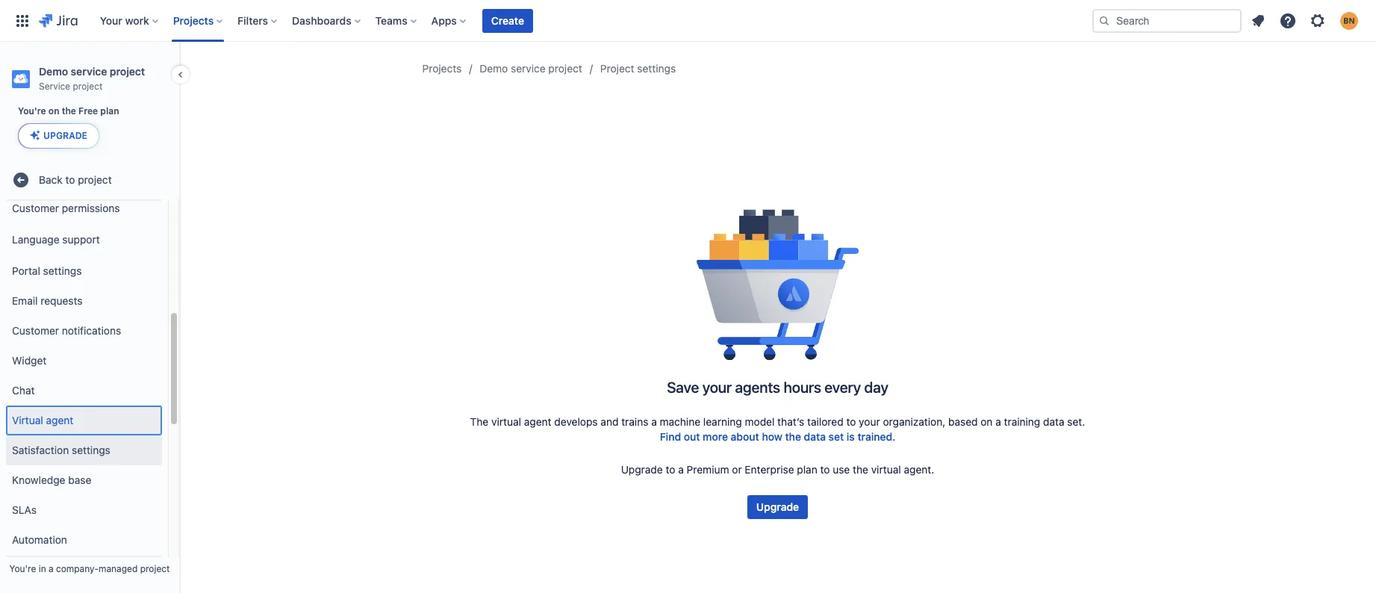 Task type: locate. For each thing, give the bounding box(es) containing it.
banner
[[0, 0, 1377, 42]]

help image
[[1280, 12, 1298, 30]]

project up permissions
[[78, 173, 112, 186]]

every
[[825, 379, 861, 396]]

about
[[731, 430, 760, 443]]

filters
[[238, 14, 268, 27]]

tailored
[[808, 415, 844, 428]]

demo service project
[[480, 62, 583, 75]]

projects for projects link
[[422, 62, 462, 75]]

customer permissions link
[[6, 194, 162, 223]]

back to project link
[[6, 165, 173, 195]]

0 vertical spatial projects
[[173, 14, 214, 27]]

the virtual agent develops and trains a machine learning model that's tailored to your organization, based on a training data set. find out more about how the data set is trained .
[[470, 415, 1086, 443]]

demo
[[480, 62, 508, 75], [39, 65, 68, 78]]

0 horizontal spatial on
[[48, 105, 59, 117]]

1 horizontal spatial on
[[981, 415, 993, 428]]

0 vertical spatial data
[[1044, 415, 1065, 428]]

0 horizontal spatial demo
[[39, 65, 68, 78]]

upgrade down upgrade to a premium or enterprise plan to use the virtual agent.
[[757, 500, 799, 513]]

a left premium
[[678, 463, 684, 476]]

0 vertical spatial you're
[[18, 105, 46, 117]]

0 vertical spatial your
[[703, 379, 732, 396]]

is
[[847, 430, 855, 443]]

customer notifications
[[12, 324, 121, 337]]

slas
[[12, 503, 37, 516]]

portal
[[12, 264, 40, 277]]

to
[[65, 173, 75, 186], [847, 415, 856, 428], [666, 463, 676, 476], [821, 463, 830, 476]]

customer up language
[[12, 201, 59, 214]]

notifications
[[62, 324, 121, 337]]

projects down the "apps"
[[422, 62, 462, 75]]

the left free on the left
[[62, 105, 76, 117]]

email requests
[[12, 294, 83, 307]]

projects right work
[[173, 14, 214, 27]]

you're left the in
[[9, 563, 36, 574]]

projects button
[[169, 9, 229, 32]]

1 horizontal spatial agent
[[524, 415, 552, 428]]

trained
[[858, 430, 893, 443]]

base
[[68, 473, 91, 486]]

settings up requests at left
[[43, 264, 82, 277]]

1 vertical spatial your
[[859, 415, 880, 428]]

project up free on the left
[[73, 81, 103, 92]]

data left "set."
[[1044, 415, 1065, 428]]

plan right free on the left
[[100, 105, 119, 117]]

language support link
[[6, 223, 162, 256]]

1 vertical spatial upgrade
[[621, 463, 663, 476]]

upgrade down the you're on the free plan
[[43, 130, 87, 141]]

demo for demo service project
[[480, 62, 508, 75]]

group containing customer permissions
[[6, 188, 162, 589]]

project down your work dropdown button
[[110, 65, 145, 78]]

notifications image
[[1250, 12, 1268, 30]]

0 horizontal spatial upgrade
[[43, 130, 87, 141]]

customer up widget
[[12, 324, 59, 337]]

group
[[6, 188, 162, 589]]

upgrade down find
[[621, 463, 663, 476]]

project settings link
[[600, 60, 676, 78]]

banner containing your work
[[0, 0, 1377, 42]]

2 horizontal spatial the
[[853, 463, 869, 476]]

on inside the virtual agent develops and trains a machine learning model that's tailored to your organization, based on a training data set. find out more about how the data set is trained .
[[981, 415, 993, 428]]

customer for customer permissions
[[12, 201, 59, 214]]

you're for you're in a company-managed project
[[9, 563, 36, 574]]

support
[[62, 233, 100, 246]]

upgrade
[[43, 130, 87, 141], [621, 463, 663, 476], [757, 500, 799, 513]]

0 vertical spatial plan
[[100, 105, 119, 117]]

dashboards
[[292, 14, 352, 27]]

virtual left agent.
[[872, 463, 901, 476]]

0 horizontal spatial the
[[62, 105, 76, 117]]

data
[[1044, 415, 1065, 428], [804, 430, 826, 443]]

settings right "project"
[[637, 62, 676, 75]]

projects
[[173, 14, 214, 27], [422, 62, 462, 75]]

virtual right the
[[492, 415, 521, 428]]

demo up service on the left top
[[39, 65, 68, 78]]

training
[[1004, 415, 1041, 428]]

projects inside popup button
[[173, 14, 214, 27]]

in
[[39, 563, 46, 574]]

service for demo service project
[[511, 62, 546, 75]]

0 horizontal spatial projects
[[173, 14, 214, 27]]

1 horizontal spatial data
[[1044, 415, 1065, 428]]

1 vertical spatial projects
[[422, 62, 462, 75]]

0 horizontal spatial your
[[703, 379, 732, 396]]

teams
[[375, 14, 408, 27]]

1 horizontal spatial the
[[785, 430, 801, 443]]

2 vertical spatial settings
[[72, 444, 110, 456]]

2 customer from the top
[[12, 324, 59, 337]]

agent up satisfaction settings
[[46, 414, 73, 426]]

1 vertical spatial settings
[[43, 264, 82, 277]]

service up free on the left
[[71, 65, 107, 78]]

1 vertical spatial customer
[[12, 324, 59, 337]]

demo down the create button
[[480, 62, 508, 75]]

1 horizontal spatial service
[[511, 62, 546, 75]]

1 vertical spatial on
[[981, 415, 993, 428]]

1 vertical spatial the
[[785, 430, 801, 443]]

agent left develops
[[524, 415, 552, 428]]

1 vertical spatial you're
[[9, 563, 36, 574]]

demo service project link
[[480, 60, 583, 78]]

service down the create button
[[511, 62, 546, 75]]

to up is
[[847, 415, 856, 428]]

0 vertical spatial customer
[[12, 201, 59, 214]]

demo service project service project
[[39, 65, 145, 92]]

filters button
[[233, 9, 283, 32]]

agent
[[46, 414, 73, 426], [524, 415, 552, 428]]

1 vertical spatial plan
[[797, 463, 818, 476]]

data down tailored
[[804, 430, 826, 443]]

0 horizontal spatial virtual
[[492, 415, 521, 428]]

you're on the free plan
[[18, 105, 119, 117]]

0 horizontal spatial data
[[804, 430, 826, 443]]

upgrade inside button
[[43, 130, 87, 141]]

0 vertical spatial virtual
[[492, 415, 521, 428]]

1 horizontal spatial plan
[[797, 463, 818, 476]]

1 horizontal spatial projects
[[422, 62, 462, 75]]

automation link
[[6, 525, 162, 555]]

agent inside group
[[46, 414, 73, 426]]

1 customer from the top
[[12, 201, 59, 214]]

widget
[[12, 354, 47, 367]]

plan left use
[[797, 463, 818, 476]]

project for back to project
[[78, 173, 112, 186]]

your
[[703, 379, 732, 396], [859, 415, 880, 428]]

the
[[470, 415, 489, 428]]

the down the that's at right bottom
[[785, 430, 801, 443]]

your right save
[[703, 379, 732, 396]]

virtual
[[492, 415, 521, 428], [872, 463, 901, 476]]

a left training
[[996, 415, 1002, 428]]

service inside demo service project service project
[[71, 65, 107, 78]]

primary element
[[9, 0, 1093, 41]]

your work
[[100, 14, 149, 27]]

a right trains
[[652, 415, 657, 428]]

1 horizontal spatial upgrade
[[621, 463, 663, 476]]

plan
[[100, 105, 119, 117], [797, 463, 818, 476]]

1 vertical spatial virtual
[[872, 463, 901, 476]]

2 vertical spatial the
[[853, 463, 869, 476]]

the
[[62, 105, 76, 117], [785, 430, 801, 443], [853, 463, 869, 476]]

project settings
[[600, 62, 676, 75]]

you're
[[18, 105, 46, 117], [9, 563, 36, 574]]

1 horizontal spatial your
[[859, 415, 880, 428]]

hours
[[784, 379, 822, 396]]

the right use
[[853, 463, 869, 476]]

language
[[12, 233, 59, 246]]

create button
[[482, 9, 533, 32]]

service
[[511, 62, 546, 75], [71, 65, 107, 78]]

virtual agent
[[12, 414, 73, 426]]

settings for project settings
[[637, 62, 676, 75]]

demo for demo service project service project
[[39, 65, 68, 78]]

0 horizontal spatial service
[[71, 65, 107, 78]]

project down primary element
[[549, 62, 583, 75]]

free
[[79, 105, 98, 117]]

on right based
[[981, 415, 993, 428]]

1 horizontal spatial demo
[[480, 62, 508, 75]]

agent.
[[904, 463, 935, 476]]

demo inside demo service project service project
[[39, 65, 68, 78]]

on down service on the left top
[[48, 105, 59, 117]]

customer permissions
[[12, 201, 120, 214]]

1 vertical spatial data
[[804, 430, 826, 443]]

0 vertical spatial upgrade
[[43, 130, 87, 141]]

jira image
[[39, 12, 77, 30], [39, 12, 77, 30]]

settings down virtual agent link
[[72, 444, 110, 456]]

your up trained
[[859, 415, 880, 428]]

you're down service on the left top
[[18, 105, 46, 117]]

0 vertical spatial settings
[[637, 62, 676, 75]]

teams button
[[371, 9, 423, 32]]

2 vertical spatial upgrade
[[757, 500, 799, 513]]

0 horizontal spatial agent
[[46, 414, 73, 426]]



Task type: vqa. For each thing, say whether or not it's contained in the screenshot.
Knowledge Base
yes



Task type: describe. For each thing, give the bounding box(es) containing it.
portal settings
[[12, 264, 82, 277]]

save your agents hours every day
[[667, 379, 889, 396]]

you're for you're on the free plan
[[18, 105, 46, 117]]

apps
[[432, 14, 457, 27]]

project for demo service project service project
[[110, 65, 145, 78]]

learning
[[704, 415, 742, 428]]

satisfaction
[[12, 444, 69, 456]]

to right "back"
[[65, 173, 75, 186]]

create
[[491, 14, 524, 27]]

save
[[667, 379, 699, 396]]

agent inside the virtual agent develops and trains a machine learning model that's tailored to your organization, based on a training data set. find out more about how the data set is trained .
[[524, 415, 552, 428]]

and
[[601, 415, 619, 428]]

set.
[[1068, 415, 1086, 428]]

knowledge
[[12, 473, 65, 486]]

language support
[[12, 233, 100, 246]]

chat link
[[6, 376, 162, 406]]

you're in a company-managed project
[[9, 563, 170, 574]]

0 vertical spatial on
[[48, 105, 59, 117]]

model
[[745, 415, 775, 428]]

requests
[[41, 294, 83, 307]]

0 horizontal spatial plan
[[100, 105, 119, 117]]

trains
[[622, 415, 649, 428]]

how
[[762, 430, 783, 443]]

the inside the virtual agent develops and trains a machine learning model that's tailored to your organization, based on a training data set. find out more about how the data set is trained .
[[785, 430, 801, 443]]

that's
[[778, 415, 805, 428]]

settings for satisfaction settings
[[72, 444, 110, 456]]

portal settings link
[[6, 256, 162, 286]]

to inside the virtual agent develops and trains a machine learning model that's tailored to your organization, based on a training data set. find out more about how the data set is trained .
[[847, 415, 856, 428]]

projects for projects popup button
[[173, 14, 214, 27]]

your profile and settings image
[[1341, 12, 1359, 30]]

project right managed in the left bottom of the page
[[140, 563, 170, 574]]

upgrade to a premium or enterprise plan to use the virtual agent.
[[621, 463, 935, 476]]

projects link
[[422, 60, 462, 78]]

day
[[865, 379, 889, 396]]

use
[[833, 463, 850, 476]]

a right the in
[[49, 563, 54, 574]]

email
[[12, 294, 38, 307]]

search image
[[1099, 15, 1111, 27]]

satisfaction settings
[[12, 444, 110, 456]]

permissions
[[62, 201, 120, 214]]

1 horizontal spatial virtual
[[872, 463, 901, 476]]

your inside the virtual agent develops and trains a machine learning model that's tailored to your organization, based on a training data set. find out more about how the data set is trained .
[[859, 415, 880, 428]]

your work button
[[95, 9, 164, 32]]

automation
[[12, 533, 67, 546]]

virtual inside the virtual agent develops and trains a machine learning model that's tailored to your organization, based on a training data set. find out more about how the data set is trained .
[[492, 415, 521, 428]]

customer for customer notifications
[[12, 324, 59, 337]]

settings for portal settings
[[43, 264, 82, 277]]

chat
[[12, 384, 35, 396]]

find out more about how the data set is trained button
[[660, 430, 893, 444]]

widget link
[[6, 346, 162, 376]]

more
[[703, 430, 728, 443]]

set
[[829, 430, 844, 443]]

appswitcher icon image
[[13, 12, 31, 30]]

slas link
[[6, 495, 162, 525]]

service for demo service project service project
[[71, 65, 107, 78]]

to down find
[[666, 463, 676, 476]]

project for demo service project
[[549, 62, 583, 75]]

to left use
[[821, 463, 830, 476]]

project
[[600, 62, 635, 75]]

based
[[949, 415, 978, 428]]

apps button
[[427, 9, 472, 32]]

settings image
[[1309, 12, 1327, 30]]

organization,
[[883, 415, 946, 428]]

back
[[39, 173, 63, 186]]

out
[[684, 430, 700, 443]]

0 vertical spatial the
[[62, 105, 76, 117]]

email requests link
[[6, 286, 162, 316]]

upgrade link
[[748, 495, 808, 519]]

service
[[39, 81, 70, 92]]

virtual agent link
[[6, 406, 162, 436]]

Search field
[[1093, 9, 1242, 32]]

premium
[[687, 463, 729, 476]]

agents
[[735, 379, 781, 396]]

.
[[893, 430, 896, 443]]

upgrade button
[[19, 124, 99, 148]]

managed
[[99, 563, 138, 574]]

enterprise
[[745, 463, 794, 476]]

dashboards button
[[288, 9, 367, 32]]

work
[[125, 14, 149, 27]]

company-
[[56, 563, 99, 574]]

knowledge base
[[12, 473, 91, 486]]

develops
[[555, 415, 598, 428]]

satisfaction settings link
[[6, 436, 162, 465]]

your
[[100, 14, 122, 27]]

back to project
[[39, 173, 112, 186]]

customer notifications link
[[6, 316, 162, 346]]

find
[[660, 430, 681, 443]]

machine
[[660, 415, 701, 428]]

knowledge base link
[[6, 465, 162, 495]]

2 horizontal spatial upgrade
[[757, 500, 799, 513]]

or
[[732, 463, 742, 476]]



